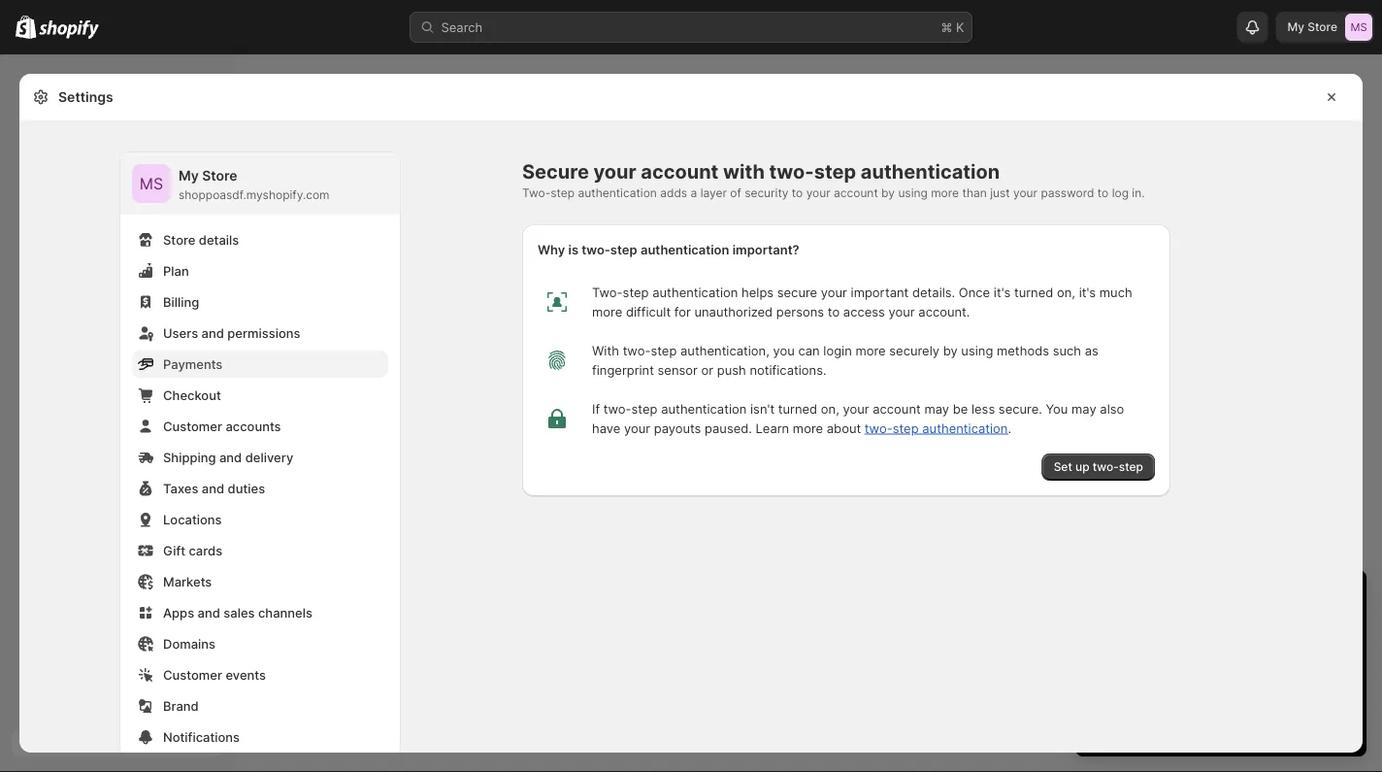 Task type: locate. For each thing, give the bounding box(es) containing it.
store inside my store shoppoasdf.myshopify.com
[[202, 168, 238, 184]]

step right up
[[1119, 460, 1144, 474]]

0 horizontal spatial my store image
[[132, 164, 171, 203]]

turned up methods
[[1015, 285, 1054, 300]]

two- right nada icon
[[592, 285, 623, 300]]

by inside secure your account with two-step authentication two-step authentication adds a layer of security to your account by using more than just your password to log in.
[[882, 186, 895, 200]]

isn't
[[751, 401, 775, 416]]

sales
[[224, 605, 255, 620]]

0 horizontal spatial to
[[792, 186, 803, 200]]

dialog
[[1371, 55, 1383, 760]]

by inside with two-step authentication, you can login more securely by using methods such as fingerprint sensor or push notifications.
[[944, 343, 958, 358]]

nada image for with
[[548, 351, 567, 370]]

my
[[1288, 20, 1305, 34], [179, 168, 199, 184]]

authentication down "a"
[[641, 242, 730, 257]]

1 horizontal spatial using
[[962, 343, 994, 358]]

1 vertical spatial on,
[[821, 401, 840, 416]]

0 vertical spatial on,
[[1058, 285, 1076, 300]]

1 customer from the top
[[163, 419, 222, 434]]

of
[[731, 186, 742, 200]]

plan link
[[132, 257, 388, 285]]

two- inside secure your account with two-step authentication two-step authentication adds a layer of security to your account by using more than just your password to log in.
[[770, 160, 815, 184]]

0 vertical spatial my store image
[[1346, 14, 1373, 41]]

using left methods
[[962, 343, 994, 358]]

0 vertical spatial nada image
[[548, 351, 567, 370]]

0 vertical spatial by
[[882, 186, 895, 200]]

persons
[[777, 304, 825, 319]]

account right security
[[834, 186, 879, 200]]

account.
[[919, 304, 971, 319]]

two- down secure
[[522, 186, 551, 200]]

it's left much
[[1080, 285, 1097, 300]]

turned
[[1015, 285, 1054, 300], [779, 401, 818, 416]]

using inside secure your account with two-step authentication two-step authentication adds a layer of security to your account by using more than just your password to log in.
[[899, 186, 928, 200]]

it's
[[994, 285, 1011, 300], [1080, 285, 1097, 300]]

1 horizontal spatial to
[[828, 304, 840, 319]]

more inside two-step authentication helps secure your important details. once it's turned on, it's much more difficult for unauthorized persons to access your account.
[[592, 304, 623, 319]]

1 vertical spatial customer
[[163, 667, 222, 682]]

to left "access"
[[828, 304, 840, 319]]

1 vertical spatial store
[[202, 168, 238, 184]]

customer down checkout
[[163, 419, 222, 434]]

my store image inside shop settings menu element
[[132, 164, 171, 203]]

two- up security
[[770, 160, 815, 184]]

my inside my store shoppoasdf.myshopify.com
[[179, 168, 199, 184]]

to left log
[[1098, 186, 1109, 200]]

1 horizontal spatial by
[[944, 343, 958, 358]]

payments
[[163, 356, 223, 371]]

0 vertical spatial turned
[[1015, 285, 1054, 300]]

more left than
[[932, 186, 960, 200]]

by left than
[[882, 186, 895, 200]]

may up two-step authentication link
[[925, 401, 950, 416]]

on, left much
[[1058, 285, 1076, 300]]

fingerprint
[[592, 362, 654, 377]]

to right security
[[792, 186, 803, 200]]

and for shipping
[[219, 450, 242, 465]]

1 horizontal spatial my
[[1288, 20, 1305, 34]]

0 vertical spatial two-
[[522, 186, 551, 200]]

1 vertical spatial two-
[[592, 285, 623, 300]]

⌘ k
[[942, 19, 965, 34]]

0 horizontal spatial two-
[[522, 186, 551, 200]]

customer for customer accounts
[[163, 419, 222, 434]]

two- inside if two-step authentication isn't turned on, your account may be less secure. you may also have your payouts paused. learn more about
[[604, 401, 632, 416]]

users
[[163, 325, 198, 340]]

store for my store shoppoasdf.myshopify.com
[[202, 168, 238, 184]]

1 vertical spatial nada image
[[548, 409, 567, 428]]

0 horizontal spatial it's
[[994, 285, 1011, 300]]

sensor
[[658, 362, 698, 377]]

such
[[1053, 343, 1082, 358]]

1 horizontal spatial store
[[202, 168, 238, 184]]

2 vertical spatial store
[[163, 232, 196, 247]]

helps
[[742, 285, 774, 300]]

nada image
[[548, 292, 567, 312]]

0 vertical spatial customer
[[163, 419, 222, 434]]

2 customer from the top
[[163, 667, 222, 682]]

two- up fingerprint
[[623, 343, 651, 358]]

using left than
[[899, 186, 928, 200]]

with two-step authentication, you can login more securely by using methods such as fingerprint sensor or push notifications.
[[592, 343, 1099, 377]]

authentication up for on the top of the page
[[653, 285, 738, 300]]

on, up about
[[821, 401, 840, 416]]

domains
[[163, 636, 216, 651]]

taxes
[[163, 481, 198, 496]]

nada image
[[548, 351, 567, 370], [548, 409, 567, 428]]

two- right up
[[1093, 460, 1119, 474]]

in.
[[1133, 186, 1145, 200]]

customer events
[[163, 667, 266, 682]]

gift cards
[[163, 543, 222, 558]]

important?
[[733, 242, 800, 257]]

1 vertical spatial by
[[944, 343, 958, 358]]

two- right if
[[604, 401, 632, 416]]

step
[[815, 160, 857, 184], [551, 186, 575, 200], [611, 242, 638, 257], [623, 285, 649, 300], [651, 343, 677, 358], [632, 401, 658, 416], [893, 421, 919, 436], [1119, 460, 1144, 474]]

two- inside secure your account with two-step authentication two-step authentication adds a layer of security to your account by using more than just your password to log in.
[[522, 186, 551, 200]]

my store image
[[1346, 14, 1373, 41], [132, 164, 171, 203]]

may
[[925, 401, 950, 416], [1072, 401, 1097, 416]]

you
[[774, 343, 795, 358]]

1 vertical spatial account
[[834, 186, 879, 200]]

0 horizontal spatial on,
[[821, 401, 840, 416]]

two-step authentication helps secure your important details. once it's turned on, it's much more difficult for unauthorized persons to access your account.
[[592, 285, 1133, 319]]

1 horizontal spatial two-
[[592, 285, 623, 300]]

using
[[899, 186, 928, 200], [962, 343, 994, 358]]

and right taxes
[[202, 481, 224, 496]]

taxes and duties link
[[132, 475, 388, 502]]

1 vertical spatial my store image
[[132, 164, 171, 203]]

1 nada image from the top
[[548, 351, 567, 370]]

more right "learn"
[[793, 421, 824, 436]]

step up sensor
[[651, 343, 677, 358]]

your right have
[[624, 421, 651, 436]]

nada image left if
[[548, 409, 567, 428]]

by right securely
[[944, 343, 958, 358]]

my store image up store details
[[132, 164, 171, 203]]

plan
[[163, 263, 189, 278]]

it's right once
[[994, 285, 1011, 300]]

1 vertical spatial my
[[179, 168, 199, 184]]

to
[[792, 186, 803, 200], [1098, 186, 1109, 200], [828, 304, 840, 319]]

authentication inside two-step authentication helps secure your important details. once it's turned on, it's much more difficult for unauthorized persons to access your account.
[[653, 285, 738, 300]]

1 vertical spatial using
[[962, 343, 994, 358]]

customer down the domains
[[163, 667, 222, 682]]

2 nada image from the top
[[548, 409, 567, 428]]

two-step authentication link
[[865, 421, 1008, 436]]

0 horizontal spatial turned
[[779, 401, 818, 416]]

more up with
[[592, 304, 623, 319]]

0 vertical spatial store
[[1308, 20, 1338, 34]]

and inside 'link'
[[198, 605, 220, 620]]

step up payouts
[[632, 401, 658, 416]]

apps and sales channels
[[163, 605, 313, 620]]

and down customer accounts
[[219, 450, 242, 465]]

is
[[569, 242, 579, 257]]

two- inside with two-step authentication, you can login more securely by using methods such as fingerprint sensor or push notifications.
[[623, 343, 651, 358]]

0 horizontal spatial by
[[882, 186, 895, 200]]

shopify image
[[16, 15, 36, 39]]

2 vertical spatial account
[[873, 401, 921, 416]]

turned up "learn"
[[779, 401, 818, 416]]

customer events link
[[132, 661, 388, 689]]

1 horizontal spatial may
[[1072, 401, 1097, 416]]

methods
[[997, 343, 1050, 358]]

step up difficult
[[623, 285, 649, 300]]

1 horizontal spatial turned
[[1015, 285, 1054, 300]]

than
[[963, 186, 987, 200]]

account up adds
[[641, 160, 719, 184]]

1 horizontal spatial it's
[[1080, 285, 1097, 300]]

notifications link
[[132, 724, 388, 751]]

0 horizontal spatial using
[[899, 186, 928, 200]]

difficult
[[626, 304, 671, 319]]

locations link
[[132, 506, 388, 533]]

and right apps
[[198, 605, 220, 620]]

0 horizontal spatial may
[[925, 401, 950, 416]]

can
[[799, 343, 820, 358]]

checkout
[[163, 387, 221, 403]]

more inside secure your account with two-step authentication two-step authentication adds a layer of security to your account by using more than just your password to log in.
[[932, 186, 960, 200]]

on, inside two-step authentication helps secure your important details. once it's turned on, it's much more difficult for unauthorized persons to access your account.
[[1058, 285, 1076, 300]]

0 horizontal spatial store
[[163, 232, 196, 247]]

2 may from the left
[[1072, 401, 1097, 416]]

and right users
[[202, 325, 224, 340]]

authentication,
[[681, 343, 770, 358]]

password
[[1041, 186, 1095, 200]]

markets link
[[132, 568, 388, 595]]

with
[[724, 160, 765, 184]]

1 horizontal spatial on,
[[1058, 285, 1076, 300]]

more right login
[[856, 343, 886, 358]]

as
[[1085, 343, 1099, 358]]

customer accounts link
[[132, 413, 388, 440]]

more
[[932, 186, 960, 200], [592, 304, 623, 319], [856, 343, 886, 358], [793, 421, 824, 436]]

shipping and delivery
[[163, 450, 294, 465]]

if
[[592, 401, 600, 416]]

account up two-step authentication link
[[873, 401, 921, 416]]

on,
[[1058, 285, 1076, 300], [821, 401, 840, 416]]

set up two-step
[[1054, 460, 1144, 474]]

may right you
[[1072, 401, 1097, 416]]

step down secure
[[551, 186, 575, 200]]

2 horizontal spatial store
[[1308, 20, 1338, 34]]

2 it's from the left
[[1080, 285, 1097, 300]]

my store image right my store
[[1346, 14, 1373, 41]]

apps
[[163, 605, 194, 620]]

shoppoasdf.myshopify.com
[[179, 188, 330, 202]]

much
[[1100, 285, 1133, 300]]

users and permissions
[[163, 325, 301, 340]]

nada image left with
[[548, 351, 567, 370]]

0 vertical spatial my
[[1288, 20, 1305, 34]]

brand link
[[132, 692, 388, 720]]

cards
[[189, 543, 222, 558]]

also
[[1101, 401, 1125, 416]]

customer
[[163, 419, 222, 434], [163, 667, 222, 682]]

authentication up the paused.
[[662, 401, 747, 416]]

0 vertical spatial account
[[641, 160, 719, 184]]

more inside if two-step authentication isn't turned on, your account may be less secure. you may also have your payouts paused. learn more about
[[793, 421, 824, 436]]

two-
[[522, 186, 551, 200], [592, 285, 623, 300]]

1 vertical spatial turned
[[779, 401, 818, 416]]

accounts
[[226, 419, 281, 434]]

search
[[441, 19, 483, 34]]

.
[[1008, 421, 1012, 436]]

less
[[972, 401, 996, 416]]

0 horizontal spatial my
[[179, 168, 199, 184]]

two- right is
[[582, 242, 611, 257]]

account inside if two-step authentication isn't turned on, your account may be less secure. you may also have your payouts paused. learn more about
[[873, 401, 921, 416]]

step inside two-step authentication helps secure your important details. once it's turned on, it's much more difficult for unauthorized persons to access your account.
[[623, 285, 649, 300]]

0 vertical spatial using
[[899, 186, 928, 200]]

by
[[882, 186, 895, 200], [944, 343, 958, 358]]



Task type: describe. For each thing, give the bounding box(es) containing it.
⌘
[[942, 19, 953, 34]]

turned inside two-step authentication helps secure your important details. once it's turned on, it's much more difficult for unauthorized persons to access your account.
[[1015, 285, 1054, 300]]

customer accounts
[[163, 419, 281, 434]]

payouts
[[654, 421, 702, 436]]

notifications.
[[750, 362, 827, 377]]

and for apps
[[198, 605, 220, 620]]

step inside set up two-step button
[[1119, 460, 1144, 474]]

shipping and delivery link
[[132, 444, 388, 471]]

paused.
[[705, 421, 753, 436]]

a
[[691, 186, 698, 200]]

3 days left in your trial element
[[1076, 621, 1367, 757]]

about
[[827, 421, 862, 436]]

be
[[953, 401, 969, 416]]

delivery
[[245, 450, 294, 465]]

my for my store
[[1288, 20, 1305, 34]]

settings
[[58, 89, 113, 105]]

just
[[991, 186, 1011, 200]]

your right just
[[1014, 186, 1038, 200]]

my store
[[1288, 20, 1338, 34]]

2 horizontal spatial to
[[1098, 186, 1109, 200]]

your up "access"
[[821, 285, 848, 300]]

your right security
[[807, 186, 831, 200]]

gift cards link
[[132, 537, 388, 564]]

1 horizontal spatial my store image
[[1346, 14, 1373, 41]]

duties
[[228, 481, 265, 496]]

authentication up than
[[861, 160, 1000, 184]]

users and permissions link
[[132, 320, 388, 347]]

permissions
[[228, 325, 301, 340]]

authentication down be
[[923, 421, 1008, 436]]

set up two-step button
[[1043, 454, 1156, 481]]

authentication inside if two-step authentication isn't turned on, your account may be less secure. you may also have your payouts paused. learn more about
[[662, 401, 747, 416]]

or
[[702, 362, 714, 377]]

step right with
[[815, 160, 857, 184]]

customer for customer events
[[163, 667, 222, 682]]

checkout link
[[132, 382, 388, 409]]

to inside two-step authentication helps secure your important details. once it's turned on, it's much more difficult for unauthorized persons to access your account.
[[828, 304, 840, 319]]

k
[[957, 19, 965, 34]]

taxes and duties
[[163, 481, 265, 496]]

store for my store
[[1308, 20, 1338, 34]]

and for users
[[202, 325, 224, 340]]

for
[[675, 304, 691, 319]]

my store shoppoasdf.myshopify.com
[[179, 168, 330, 202]]

details.
[[913, 285, 956, 300]]

access
[[844, 304, 886, 319]]

two- right about
[[865, 421, 893, 436]]

billing link
[[132, 288, 388, 316]]

markets
[[163, 574, 212, 589]]

adds
[[661, 186, 688, 200]]

push
[[717, 362, 747, 377]]

shopify image
[[39, 20, 99, 39]]

payments link
[[132, 351, 388, 378]]

two- inside set up two-step button
[[1093, 460, 1119, 474]]

step inside with two-step authentication, you can login more securely by using methods such as fingerprint sensor or push notifications.
[[651, 343, 677, 358]]

step right about
[[893, 421, 919, 436]]

events
[[226, 667, 266, 682]]

locations
[[163, 512, 222, 527]]

using inside with two-step authentication, you can login more securely by using methods such as fingerprint sensor or push notifications.
[[962, 343, 994, 358]]

1 may from the left
[[925, 401, 950, 416]]

your right secure
[[594, 160, 637, 184]]

two- inside two-step authentication helps secure your important details. once it's turned on, it's much more difficult for unauthorized persons to access your account.
[[592, 285, 623, 300]]

step right is
[[611, 242, 638, 257]]

billing
[[163, 294, 199, 309]]

authentication left adds
[[578, 186, 657, 200]]

channels
[[258, 605, 313, 620]]

store details
[[163, 232, 239, 247]]

settings dialog
[[19, 74, 1363, 772]]

and for taxes
[[202, 481, 224, 496]]

your down important at the top of the page
[[889, 304, 915, 319]]

log
[[1113, 186, 1129, 200]]

notifications
[[163, 729, 240, 744]]

security
[[745, 186, 789, 200]]

secure.
[[999, 401, 1043, 416]]

gift
[[163, 543, 186, 558]]

if two-step authentication isn't turned on, your account may be less secure. you may also have your payouts paused. learn more about
[[592, 401, 1125, 436]]

layer
[[701, 186, 727, 200]]

ms button
[[132, 164, 171, 203]]

secure
[[522, 160, 589, 184]]

set
[[1054, 460, 1073, 474]]

turned inside if two-step authentication isn't turned on, your account may be less secure. you may also have your payouts paused. learn more about
[[779, 401, 818, 416]]

more inside with two-step authentication, you can login more securely by using methods such as fingerprint sensor or push notifications.
[[856, 343, 886, 358]]

have
[[592, 421, 621, 436]]

up
[[1076, 460, 1090, 474]]

why
[[538, 242, 565, 257]]

your up about
[[843, 401, 870, 416]]

nada image for if
[[548, 409, 567, 428]]

step inside if two-step authentication isn't turned on, your account may be less secure. you may also have your payouts paused. learn more about
[[632, 401, 658, 416]]

login
[[824, 343, 852, 358]]

learn
[[756, 421, 790, 436]]

with
[[592, 343, 620, 358]]

shop settings menu element
[[120, 152, 400, 772]]

two-step authentication .
[[865, 421, 1012, 436]]

store details link
[[132, 226, 388, 253]]

once
[[959, 285, 991, 300]]

secure
[[778, 285, 818, 300]]

my for my store shoppoasdf.myshopify.com
[[179, 168, 199, 184]]

brand
[[163, 698, 199, 713]]

securely
[[890, 343, 940, 358]]

on, inside if two-step authentication isn't turned on, your account may be less secure. you may also have your payouts paused. learn more about
[[821, 401, 840, 416]]

1 it's from the left
[[994, 285, 1011, 300]]

apps and sales channels link
[[132, 599, 388, 626]]

shipping
[[163, 450, 216, 465]]

you
[[1046, 401, 1069, 416]]



Task type: vqa. For each thing, say whether or not it's contained in the screenshot.
1st may from the left
yes



